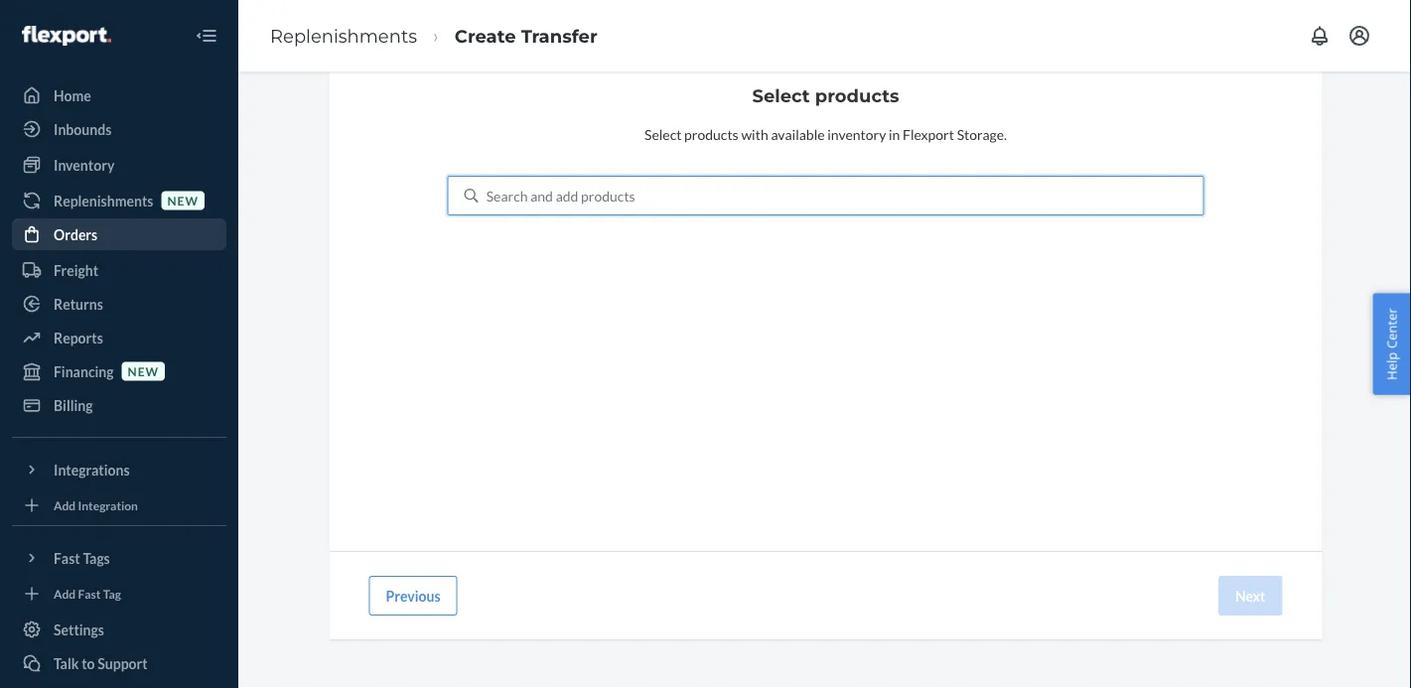 Task type: vqa. For each thing, say whether or not it's contained in the screenshot.
AND
yes



Task type: describe. For each thing, give the bounding box(es) containing it.
replenishments inside breadcrumbs navigation
[[270, 25, 417, 47]]

flexport logo image
[[22, 26, 111, 46]]

add for add integration
[[54, 498, 76, 512]]

help center
[[1383, 308, 1401, 380]]

to
[[82, 655, 95, 672]]

create transfer
[[455, 25, 598, 47]]

inbounds
[[54, 121, 112, 138]]

search image
[[465, 189, 478, 203]]

select products
[[752, 84, 899, 106]]

replenishments link
[[270, 25, 417, 47]]

help center button
[[1373, 293, 1411, 395]]

freight link
[[12, 254, 226, 286]]

select for select products
[[752, 84, 810, 106]]

add fast tag link
[[12, 582, 226, 606]]

fast inside "link"
[[78, 586, 101, 601]]

new for financing
[[128, 364, 159, 378]]

previous
[[386, 588, 441, 604]]

billing
[[54, 397, 93, 414]]

fast inside "dropdown button"
[[54, 550, 80, 567]]

products for select products
[[815, 84, 899, 106]]

products for select products with available inventory in flexport storage.
[[684, 126, 739, 143]]

financing
[[54, 363, 114, 380]]

fast tags button
[[12, 542, 226, 574]]

close navigation image
[[195, 24, 219, 48]]

support
[[98, 655, 148, 672]]

add
[[556, 187, 578, 204]]

select products with available inventory in flexport storage.
[[645, 126, 1007, 143]]

freight
[[54, 262, 98, 279]]

center
[[1383, 308, 1401, 349]]

inventory link
[[12, 149, 226, 181]]

transfer
[[521, 25, 598, 47]]

previous button
[[369, 576, 457, 616]]

breadcrumbs navigation
[[254, 7, 614, 65]]

returns link
[[12, 288, 226, 320]]

in
[[889, 126, 900, 143]]

orders link
[[12, 219, 226, 250]]

settings link
[[12, 614, 226, 646]]

search
[[486, 187, 528, 204]]

fast tags
[[54, 550, 110, 567]]

orders
[[54, 226, 98, 243]]



Task type: locate. For each thing, give the bounding box(es) containing it.
1 horizontal spatial new
[[167, 193, 199, 208]]

talk
[[54, 655, 79, 672]]

tag
[[103, 586, 121, 601]]

1 vertical spatial products
[[684, 126, 739, 143]]

inbounds link
[[12, 113, 226, 145]]

2 vertical spatial products
[[581, 187, 635, 204]]

1 vertical spatial select
[[645, 126, 682, 143]]

0 horizontal spatial replenishments
[[54, 192, 153, 209]]

add
[[54, 498, 76, 512], [54, 586, 76, 601]]

0 vertical spatial add
[[54, 498, 76, 512]]

search and add products
[[486, 187, 635, 204]]

products
[[815, 84, 899, 106], [684, 126, 739, 143], [581, 187, 635, 204]]

add inside add fast tag "link"
[[54, 586, 76, 601]]

available
[[771, 126, 825, 143]]

2 add from the top
[[54, 586, 76, 601]]

1 horizontal spatial replenishments
[[270, 25, 417, 47]]

1 vertical spatial add
[[54, 586, 76, 601]]

reports
[[54, 329, 103, 346]]

new down reports link
[[128, 364, 159, 378]]

select
[[752, 84, 810, 106], [645, 126, 682, 143]]

1 horizontal spatial select
[[752, 84, 810, 106]]

add for add fast tag
[[54, 586, 76, 601]]

tags
[[83, 550, 110, 567]]

0 vertical spatial fast
[[54, 550, 80, 567]]

add integration
[[54, 498, 138, 512]]

products right add
[[581, 187, 635, 204]]

home
[[54, 87, 91, 104]]

next
[[1236, 588, 1266, 604]]

select for select products with available inventory in flexport storage.
[[645, 126, 682, 143]]

add left integration
[[54, 498, 76, 512]]

talk to support
[[54, 655, 148, 672]]

fast left tag
[[78, 586, 101, 601]]

products up the inventory
[[815, 84, 899, 106]]

replenishments
[[270, 25, 417, 47], [54, 192, 153, 209]]

billing link
[[12, 389, 226, 421]]

1 vertical spatial replenishments
[[54, 192, 153, 209]]

2 horizontal spatial products
[[815, 84, 899, 106]]

create
[[455, 25, 516, 47]]

help
[[1383, 352, 1401, 380]]

home link
[[12, 79, 226, 111]]

add inside add integration link
[[54, 498, 76, 512]]

integrations button
[[12, 454, 226, 486]]

1 vertical spatial fast
[[78, 586, 101, 601]]

fast left 'tags'
[[54, 550, 80, 567]]

add integration link
[[12, 494, 226, 518]]

new for replenishments
[[167, 193, 199, 208]]

open notifications image
[[1308, 24, 1332, 48]]

select left with
[[645, 126, 682, 143]]

0 vertical spatial new
[[167, 193, 199, 208]]

0 vertical spatial select
[[752, 84, 810, 106]]

0 horizontal spatial products
[[581, 187, 635, 204]]

fast
[[54, 550, 80, 567], [78, 586, 101, 601]]

inventory
[[828, 126, 886, 143]]

talk to support button
[[12, 648, 226, 679]]

0 horizontal spatial new
[[128, 364, 159, 378]]

open account menu image
[[1348, 24, 1372, 48]]

1 add from the top
[[54, 498, 76, 512]]

settings
[[54, 621, 104, 638]]

next button
[[1219, 576, 1283, 616]]

select up available
[[752, 84, 810, 106]]

add fast tag
[[54, 586, 121, 601]]

create transfer link
[[455, 25, 598, 47]]

inventory
[[54, 156, 115, 173]]

integrations
[[54, 461, 130, 478]]

products left with
[[684, 126, 739, 143]]

and
[[531, 187, 553, 204]]

new
[[167, 193, 199, 208], [128, 364, 159, 378]]

1 horizontal spatial products
[[684, 126, 739, 143]]

integration
[[78, 498, 138, 512]]

with
[[741, 126, 769, 143]]

1 vertical spatial new
[[128, 364, 159, 378]]

new up orders "link"
[[167, 193, 199, 208]]

0 vertical spatial replenishments
[[270, 25, 417, 47]]

0 horizontal spatial select
[[645, 126, 682, 143]]

add up settings
[[54, 586, 76, 601]]

flexport
[[903, 126, 955, 143]]

reports link
[[12, 322, 226, 354]]

0 vertical spatial products
[[815, 84, 899, 106]]

returns
[[54, 296, 103, 312]]

storage.
[[957, 126, 1007, 143]]



